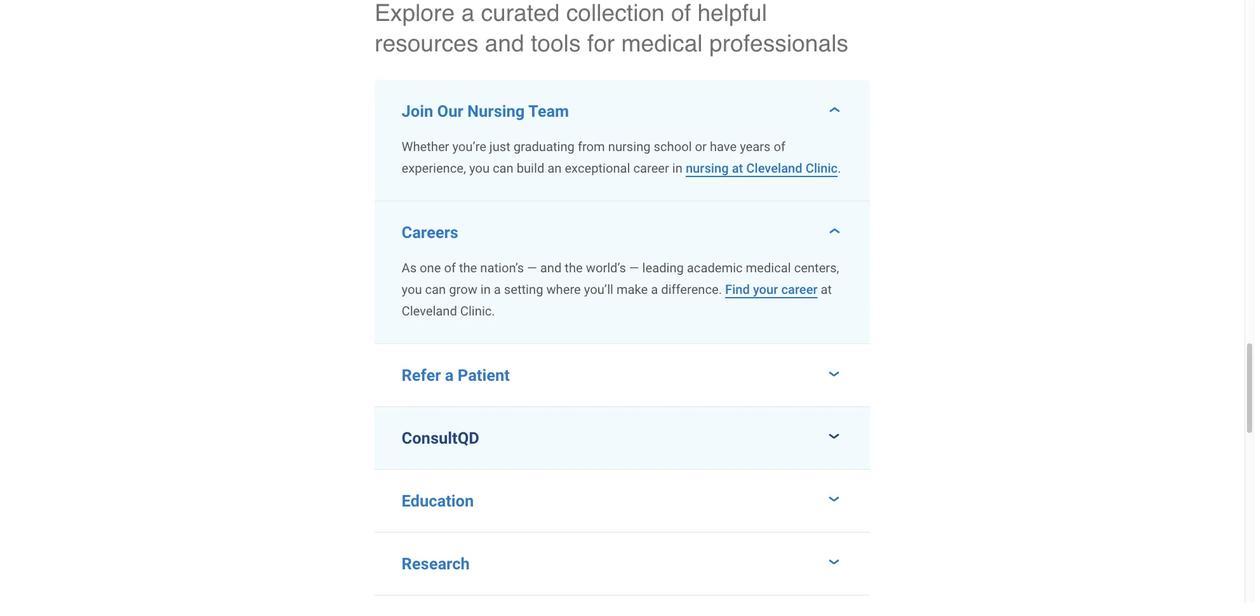 Task type: describe. For each thing, give the bounding box(es) containing it.
school
[[654, 139, 692, 154]]

you'll
[[584, 282, 613, 297]]

education tab
[[375, 470, 870, 532]]

helpful
[[697, 0, 767, 27]]

explore a curated collection of helpful resources and tools for medical professionals
[[375, 0, 848, 57]]

and inside explore a curated collection of helpful resources and tools for medical professionals
[[485, 29, 524, 57]]

1 the from the left
[[459, 260, 477, 275]]

make
[[616, 282, 648, 297]]

collection
[[566, 0, 665, 27]]

and inside as one of the nation's — and the world's — leading academic medical centers, you can grow in a setting where you'll make a difference.
[[540, 260, 562, 275]]

leading
[[642, 260, 684, 275]]

nursing at cleveland clinic link
[[686, 161, 838, 176]]

a inside explore a curated collection of helpful resources and tools for medical professionals
[[461, 0, 474, 27]]

from
[[578, 139, 605, 154]]

can inside whether you're just graduating from nursing school or have years of experience, you can build an exceptional career in
[[493, 161, 513, 176]]

you inside whether you're just graduating from nursing school or have years of experience, you can build an exceptional career in
[[469, 161, 490, 176]]

research tab
[[375, 532, 870, 595]]

have
[[710, 139, 737, 154]]

academic
[[687, 260, 743, 275]]

careers
[[402, 223, 458, 242]]

an
[[548, 161, 562, 176]]

difference.
[[661, 282, 722, 297]]

as one of the nation's — and the world's — leading academic medical centers, you can grow in a setting where you'll make a difference.
[[402, 260, 839, 297]]

you inside as one of the nation's — and the world's — leading academic medical centers, you can grow in a setting where you'll make a difference.
[[402, 282, 422, 297]]

or
[[695, 139, 707, 154]]

setting
[[504, 282, 543, 297]]

medical inside as one of the nation's — and the world's — leading academic medical centers, you can grow in a setting where you'll make a difference.
[[746, 260, 791, 275]]

curated
[[481, 0, 560, 27]]

education
[[402, 491, 474, 510]]

join
[[402, 102, 433, 121]]

explore
[[375, 0, 455, 27]]

cleveland inside at cleveland clinic.
[[402, 303, 457, 319]]

consultqd
[[402, 428, 479, 447]]

you're
[[452, 139, 486, 154]]

1 horizontal spatial career
[[781, 282, 818, 297]]

clinic
[[806, 161, 838, 176]]

years
[[740, 139, 771, 154]]

build
[[517, 161, 544, 176]]

1 horizontal spatial nursing
[[686, 161, 729, 176]]

2 the from the left
[[565, 260, 583, 275]]

in inside whether you're just graduating from nursing school or have years of experience, you can build an exceptional career in
[[672, 161, 683, 176]]

as
[[402, 260, 417, 275]]

nation's
[[480, 260, 524, 275]]

research
[[402, 554, 470, 573]]



Task type: locate. For each thing, give the bounding box(es) containing it.
0 horizontal spatial can
[[425, 282, 446, 297]]

at down have
[[732, 161, 743, 176]]

1 vertical spatial at
[[821, 282, 832, 297]]

and
[[485, 29, 524, 57], [540, 260, 562, 275]]

nursing
[[608, 139, 651, 154], [686, 161, 729, 176]]

find your career
[[725, 282, 818, 297]]

1 vertical spatial and
[[540, 260, 562, 275]]

in
[[672, 161, 683, 176], [481, 282, 491, 297]]

of
[[671, 0, 691, 27], [774, 139, 785, 154], [444, 260, 456, 275]]

of left helpful
[[671, 0, 691, 27]]

grow
[[449, 282, 477, 297]]

refer
[[402, 366, 441, 385]]

of inside whether you're just graduating from nursing school or have years of experience, you can build an exceptional career in
[[774, 139, 785, 154]]

0 vertical spatial you
[[469, 161, 490, 176]]

of right years
[[774, 139, 785, 154]]

1 vertical spatial you
[[402, 282, 422, 297]]

cleveland down grow on the left of page
[[402, 303, 457, 319]]

at inside at cleveland clinic.
[[821, 282, 832, 297]]

where
[[546, 282, 581, 297]]

career down centers,
[[781, 282, 818, 297]]

1 horizontal spatial —
[[629, 260, 639, 275]]

0 horizontal spatial at
[[732, 161, 743, 176]]

our
[[437, 102, 463, 121]]

exceptional
[[565, 161, 630, 176]]

careers tab
[[375, 201, 870, 247]]

at cleveland clinic.
[[402, 282, 832, 319]]

of inside as one of the nation's — and the world's — leading academic medical centers, you can grow in a setting where you'll make a difference.
[[444, 260, 456, 275]]

1 horizontal spatial can
[[493, 161, 513, 176]]

medical down collection
[[621, 29, 703, 57]]

tab
[[375, 595, 870, 603]]

0 horizontal spatial the
[[459, 260, 477, 275]]

2 vertical spatial of
[[444, 260, 456, 275]]

a inside tab
[[445, 366, 454, 385]]

you down you're at top left
[[469, 161, 490, 176]]

experience,
[[402, 161, 466, 176]]

1 vertical spatial career
[[781, 282, 818, 297]]

of right one
[[444, 260, 456, 275]]

cleveland
[[746, 161, 802, 176], [402, 303, 457, 319]]

medical inside explore a curated collection of helpful resources and tools for medical professionals
[[621, 29, 703, 57]]

can down one
[[425, 282, 446, 297]]

nursing right from at the top
[[608, 139, 651, 154]]

tab list containing join our nursing team
[[375, 80, 870, 603]]

0 vertical spatial career
[[633, 161, 669, 176]]

and up where
[[540, 260, 562, 275]]

.
[[838, 161, 841, 176]]

0 horizontal spatial and
[[485, 29, 524, 57]]

1 horizontal spatial the
[[565, 260, 583, 275]]

— up the make
[[629, 260, 639, 275]]

nursing at cleveland clinic .
[[686, 161, 841, 176]]

career inside whether you're just graduating from nursing school or have years of experience, you can build an exceptional career in
[[633, 161, 669, 176]]

1 horizontal spatial medical
[[746, 260, 791, 275]]

1 vertical spatial medical
[[746, 260, 791, 275]]

can down just
[[493, 161, 513, 176]]

nursing
[[467, 102, 525, 121]]

2 horizontal spatial of
[[774, 139, 785, 154]]

0 horizontal spatial you
[[402, 282, 422, 297]]

a right the make
[[651, 282, 658, 297]]

you
[[469, 161, 490, 176], [402, 282, 422, 297]]

join our nursing team tab
[[375, 80, 870, 126]]

1 horizontal spatial in
[[672, 161, 683, 176]]

team
[[528, 102, 569, 121]]

career
[[633, 161, 669, 176], [781, 282, 818, 297]]

1 vertical spatial in
[[481, 282, 491, 297]]

join our nursing team
[[402, 102, 569, 121]]

1 horizontal spatial at
[[821, 282, 832, 297]]

1 horizontal spatial cleveland
[[746, 161, 802, 176]]

—
[[527, 260, 537, 275], [629, 260, 639, 275]]

0 horizontal spatial career
[[633, 161, 669, 176]]

you down 'as'
[[402, 282, 422, 297]]

1 — from the left
[[527, 260, 537, 275]]

patient
[[458, 366, 510, 385]]

refer a patient tab
[[375, 344, 870, 406]]

2 — from the left
[[629, 260, 639, 275]]

the
[[459, 260, 477, 275], [565, 260, 583, 275]]

whether you're just graduating from nursing school or have years of experience, you can build an exceptional career in
[[402, 139, 785, 176]]

nursing down or
[[686, 161, 729, 176]]

medical up your
[[746, 260, 791, 275]]

0 horizontal spatial medical
[[621, 29, 703, 57]]

refer a patient
[[402, 366, 510, 385]]

0 horizontal spatial in
[[481, 282, 491, 297]]

in inside as one of the nation's — and the world's — leading academic medical centers, you can grow in a setting where you'll make a difference.
[[481, 282, 491, 297]]

your
[[753, 282, 778, 297]]

professionals
[[709, 29, 848, 57]]

the up grow on the left of page
[[459, 260, 477, 275]]

for
[[587, 29, 615, 57]]

and down curated
[[485, 29, 524, 57]]

0 horizontal spatial cleveland
[[402, 303, 457, 319]]

a down nation's
[[494, 282, 501, 297]]

1 vertical spatial of
[[774, 139, 785, 154]]

1 horizontal spatial of
[[671, 0, 691, 27]]

of inside explore a curated collection of helpful resources and tools for medical professionals
[[671, 0, 691, 27]]

a right refer
[[445, 366, 454, 385]]

0 vertical spatial of
[[671, 0, 691, 27]]

nursing inside whether you're just graduating from nursing school or have years of experience, you can build an exceptional career in
[[608, 139, 651, 154]]

a
[[461, 0, 474, 27], [494, 282, 501, 297], [651, 282, 658, 297], [445, 366, 454, 385]]

0 vertical spatial can
[[493, 161, 513, 176]]

0 vertical spatial medical
[[621, 29, 703, 57]]

just
[[489, 139, 510, 154]]

0 vertical spatial cleveland
[[746, 161, 802, 176]]

whether
[[402, 139, 449, 154]]

a up "resources"
[[461, 0, 474, 27]]

at
[[732, 161, 743, 176], [821, 282, 832, 297]]

in down school
[[672, 161, 683, 176]]

graduating
[[514, 139, 575, 154]]

0 horizontal spatial nursing
[[608, 139, 651, 154]]

at down centers,
[[821, 282, 832, 297]]

1 vertical spatial can
[[425, 282, 446, 297]]

1 vertical spatial cleveland
[[402, 303, 457, 319]]

1 horizontal spatial and
[[540, 260, 562, 275]]

find
[[725, 282, 750, 297]]

world's
[[586, 260, 626, 275]]

in right grow on the left of page
[[481, 282, 491, 297]]

clinic.
[[460, 303, 495, 319]]

0 vertical spatial at
[[732, 161, 743, 176]]

0 horizontal spatial of
[[444, 260, 456, 275]]

0 vertical spatial nursing
[[608, 139, 651, 154]]

one
[[420, 260, 441, 275]]

tab list
[[375, 80, 870, 603]]

cleveland down years
[[746, 161, 802, 176]]

1 horizontal spatial you
[[469, 161, 490, 176]]

consultqd tab
[[375, 407, 870, 469]]

the up where
[[565, 260, 583, 275]]

0 vertical spatial in
[[672, 161, 683, 176]]

0 vertical spatial and
[[485, 29, 524, 57]]

career down school
[[633, 161, 669, 176]]

medical
[[621, 29, 703, 57], [746, 260, 791, 275]]

find your career link
[[725, 282, 818, 297]]

tools
[[531, 29, 581, 57]]

resources
[[375, 29, 478, 57]]

— up setting
[[527, 260, 537, 275]]

1 vertical spatial nursing
[[686, 161, 729, 176]]

0 horizontal spatial —
[[527, 260, 537, 275]]

can
[[493, 161, 513, 176], [425, 282, 446, 297]]

centers,
[[794, 260, 839, 275]]

can inside as one of the nation's — and the world's — leading academic medical centers, you can grow in a setting where you'll make a difference.
[[425, 282, 446, 297]]



Task type: vqa. For each thing, say whether or not it's contained in the screenshot.
to
no



